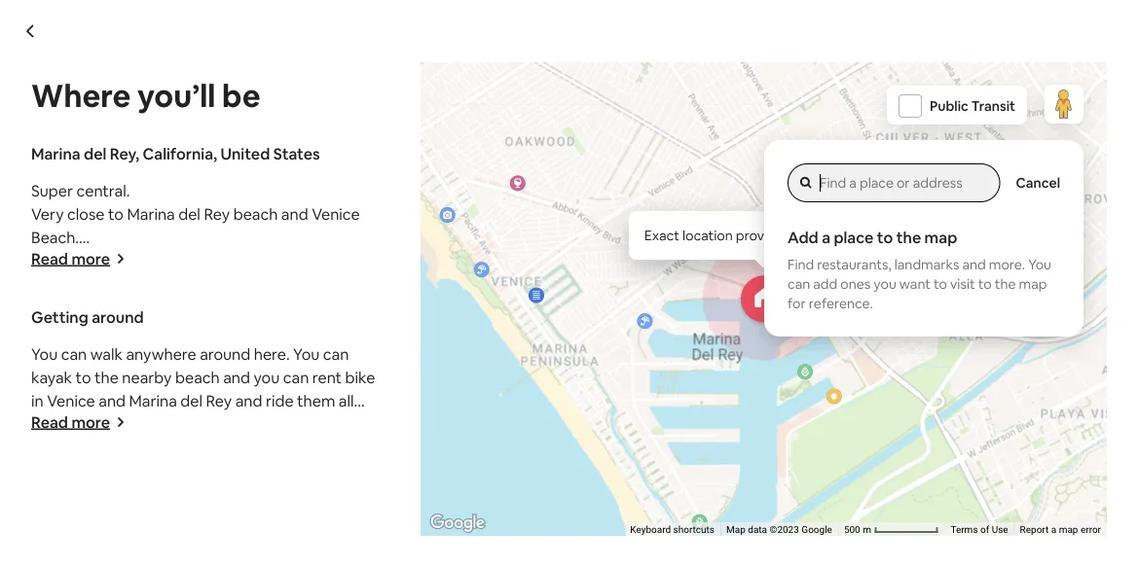 Task type: describe. For each thing, give the bounding box(es) containing it.
· inside · marina del rey, california, united states
[[313, 142, 316, 162]]

1 vertical spatial map
[[1019, 276, 1047, 293]]

terms of use
[[951, 524, 1008, 536]]

beach inside super central. very close to marina del rey beach and venice beach.
[[233, 204, 278, 224]]

and inside add a place to the map find restaurants, landmarks and more. you can add ones you want to visit to the map for reference.
[[962, 256, 986, 274]]

del inside "you can walk anywhere around here. you can kayak to the nearby beach and you can rent bike in venice and marina del rey and ride them all around the marina, to the beach and to the mariners village."
[[180, 391, 202, 411]]

more for super central.
[[71, 249, 110, 269]]

to down them
[[294, 414, 309, 434]]

$135
[[809, 533, 855, 560]]

security
[[31, 297, 88, 317]]

is
[[64, 274, 74, 294]]

the down them
[[313, 414, 337, 434]]

0 vertical spatial 4.79
[[95, 141, 122, 159]]

show all photos
[[921, 428, 1021, 446]]

to right marina,
[[169, 414, 185, 434]]

plenty of restaurants, shops and bars in the area. this is a very private safe area with 24hours security and cameras.
[[31, 251, 378, 317]]

to left "visit"
[[934, 276, 947, 293]]

report a map error
[[1020, 524, 1101, 536]]

ones
[[840, 276, 871, 293]]

rey, inside "where you'll be" dialog
[[110, 144, 139, 164]]

· left 󰀃 at top left
[[211, 142, 215, 162]]

under the moon image 4 image
[[822, 185, 1060, 331]]

$150 $135 night
[[757, 533, 896, 560]]

save button
[[999, 134, 1068, 167]]

cancel
[[1016, 174, 1060, 192]]

a for add
[[822, 227, 830, 247]]

1 horizontal spatial 141
[[965, 540, 984, 558]]

󰀃
[[223, 141, 230, 159]]

california, inside · marina del rey, california, united states
[[422, 141, 487, 159]]

141 reviews button
[[132, 140, 204, 160]]

rent
[[312, 368, 342, 387]]

add
[[813, 276, 837, 293]]

landmarks
[[894, 256, 959, 274]]

public
[[930, 97, 969, 115]]

the up '141 reviews' button
[[157, 99, 197, 132]]

1 horizontal spatial 4.79 · 141 reviews
[[929, 540, 1035, 558]]

· down terms
[[958, 540, 961, 558]]

marina del rey, california, united states
[[31, 144, 320, 164]]

500 m button
[[838, 523, 945, 537]]

where you'll be
[[31, 75, 260, 116]]

under the moon
[[78, 99, 270, 132]]

keyboard shortcuts
[[630, 524, 715, 536]]

reference.
[[809, 295, 873, 312]]

0 vertical spatial reviews
[[154, 141, 204, 159]]

night
[[859, 538, 896, 558]]

under the moon image 1 image
[[78, 185, 569, 477]]

very
[[90, 274, 121, 294]]

mariners
[[31, 438, 94, 458]]

states inside "where you'll be" dialog
[[273, 144, 320, 164]]

2 horizontal spatial map
[[1059, 524, 1078, 536]]

read more for super central.
[[31, 249, 110, 269]]

the inside plenty of restaurants, shops and bars in the area. this is a very private safe area with 24hours security and cameras.
[[316, 251, 340, 271]]

more for you can walk anywhere around here. you can kayak to the nearby beach and you can rent bike in venice and marina del rey and ride them all around the marina, to the beach and to the mariners village.
[[71, 412, 110, 432]]

safe
[[178, 274, 207, 294]]

under the moon image 5 image
[[822, 339, 1060, 477]]

in inside plenty of restaurants, shops and bars in the area. this is a very private safe area with 24hours security and cameras.
[[300, 251, 313, 271]]

2 vertical spatial around
[[31, 414, 82, 434]]

all inside button
[[959, 428, 973, 446]]

read for super central.
[[31, 249, 68, 269]]

with
[[246, 274, 277, 294]]

visit
[[950, 276, 975, 293]]

share
[[951, 142, 987, 160]]

bars
[[266, 251, 297, 271]]

to right place
[[877, 227, 893, 247]]

can up "rent"
[[323, 344, 349, 364]]

where you'll be dialog
[[0, 0, 1138, 568]]

can inside add a place to the map find restaurants, landmarks and more. you can add ones you want to visit to the map for reference.
[[788, 276, 810, 293]]

marina inside super central. very close to marina del rey beach and venice beach.
[[127, 204, 175, 224]]

m
[[863, 524, 871, 536]]

in inside "you can walk anywhere around here. you can kayak to the nearby beach and you can rent bike in venice and marina del rey and ride them all around the marina, to the beach and to the mariners village."
[[31, 391, 44, 411]]

place
[[834, 227, 874, 247]]

the up landmarks
[[896, 227, 921, 247]]

save
[[1030, 142, 1060, 160]]

map data ©2023 google
[[726, 524, 832, 536]]

you inside "you can walk anywhere around here. you can kayak to the nearby beach and you can rent bike in venice and marina del rey and ride them all around the marina, to the beach and to the mariners village."
[[254, 368, 280, 387]]

terms
[[951, 524, 978, 536]]

super central. very close to marina del rey beach and venice beach.
[[31, 181, 360, 247]]

under
[[78, 99, 151, 132]]

nearby
[[122, 368, 172, 387]]

restaurants,
[[97, 251, 186, 271]]

getting around
[[31, 307, 144, 327]]

keyboard
[[630, 524, 671, 536]]

the right marina,
[[188, 414, 212, 434]]

you'll
[[137, 75, 215, 116]]

Find a place or address field
[[820, 174, 968, 192]]

data
[[748, 524, 767, 536]]

use
[[992, 524, 1008, 536]]

add
[[788, 227, 818, 247]]

500 m
[[844, 524, 874, 536]]

moon
[[203, 99, 270, 132]]

cameras.
[[122, 297, 187, 317]]

super
[[31, 181, 73, 201]]

your stay location, map pin image
[[741, 276, 788, 323]]

del inside · marina del rey, california, united states
[[370, 141, 390, 159]]

united inside "where you'll be" dialog
[[220, 144, 270, 164]]

profile element
[[738, 0, 1060, 78]]

$150
[[757, 533, 804, 560]]

read more button for you can walk anywhere around here. you can kayak to the nearby beach and you can rent bike in venice and marina del rey and ride them all around the marina, to the beach and to the mariners village.
[[31, 412, 126, 432]]

you inside add a place to the map find restaurants, landmarks and more. you can add ones you want to visit to the map for reference.
[[1028, 256, 1051, 274]]

united inside · marina del rey, california, united states
[[490, 141, 533, 159]]

walk
[[90, 344, 123, 364]]

village.
[[97, 438, 146, 458]]

superhost
[[240, 141, 305, 159]]

1 vertical spatial beach
[[175, 368, 220, 387]]

very
[[31, 204, 64, 224]]

shortcuts
[[673, 524, 715, 536]]

anywhere
[[126, 344, 196, 364]]

beach.
[[31, 227, 79, 247]]

show
[[921, 428, 956, 446]]

of for terms
[[980, 524, 989, 536]]



Task type: locate. For each thing, give the bounding box(es) containing it.
drag pegman onto the map to open street view image
[[1045, 85, 1084, 124]]

4.79
[[95, 141, 122, 159], [929, 540, 955, 558]]

you up "rent"
[[293, 344, 320, 364]]

del inside super central. very close to marina del rey beach and venice beach.
[[178, 204, 200, 224]]

where
[[31, 75, 131, 116]]

1 horizontal spatial around
[[92, 307, 144, 327]]

you up 'kayak'
[[31, 344, 58, 364]]

1 more from the top
[[71, 249, 110, 269]]

©2023
[[770, 524, 799, 536]]

1 read more button from the top
[[31, 249, 126, 269]]

transit
[[971, 97, 1015, 115]]

rey
[[204, 204, 230, 224], [206, 391, 232, 411]]

around up the mariners
[[31, 414, 82, 434]]

0 horizontal spatial you
[[254, 368, 280, 387]]

more up the mariners
[[71, 412, 110, 432]]

0 horizontal spatial states
[[273, 144, 320, 164]]

0 horizontal spatial reviews
[[154, 141, 204, 159]]

141
[[132, 141, 152, 159], [965, 540, 984, 558]]

reviews down use
[[987, 540, 1035, 558]]

0 horizontal spatial all
[[339, 391, 354, 411]]

venice down 'kayak'
[[47, 391, 95, 411]]

marina up the restaurants,
[[127, 204, 175, 224]]

a
[[822, 227, 830, 247], [78, 274, 86, 294], [1051, 524, 1056, 536]]

be
[[222, 75, 260, 116]]

0 horizontal spatial venice
[[47, 391, 95, 411]]

Start your search search field
[[423, 16, 715, 62]]

the down 'walk'
[[94, 368, 119, 387]]

a right "add"
[[822, 227, 830, 247]]

0 vertical spatial read more button
[[31, 249, 126, 269]]

more.
[[989, 256, 1025, 274]]

kayak
[[31, 368, 72, 387]]

you right ones
[[874, 276, 896, 293]]

2 vertical spatial beach
[[216, 414, 260, 434]]

you down here.
[[254, 368, 280, 387]]

1 vertical spatial read more button
[[31, 412, 126, 432]]

2 read more button from the top
[[31, 412, 126, 432]]

rey left ride
[[206, 391, 232, 411]]

bike
[[345, 368, 375, 387]]

google
[[802, 524, 832, 536]]

0 vertical spatial around
[[92, 307, 144, 327]]

0 horizontal spatial in
[[31, 391, 44, 411]]

0 vertical spatial all
[[339, 391, 354, 411]]

del
[[370, 141, 390, 159], [84, 144, 106, 164], [178, 204, 200, 224], [180, 391, 202, 411]]

this
[[31, 274, 60, 294]]

around
[[92, 307, 144, 327], [200, 344, 250, 364], [31, 414, 82, 434]]

1 horizontal spatial you
[[874, 276, 896, 293]]

area.
[[344, 251, 378, 271]]

all right show
[[959, 428, 973, 446]]

0 horizontal spatial 4.79 · 141 reviews
[[95, 141, 204, 159]]

0 horizontal spatial you
[[31, 344, 58, 364]]

read for you can walk anywhere around here. you can kayak to the nearby beach and you can rent bike in venice and marina del rey and ride them all around the marina, to the beach and to the mariners village.
[[31, 412, 68, 432]]

1 horizontal spatial 4.79
[[929, 540, 955, 558]]

4.79 · 141 reviews down terms of use link
[[929, 540, 1035, 558]]

1 vertical spatial a
[[78, 274, 86, 294]]

all
[[339, 391, 354, 411], [959, 428, 973, 446]]

want
[[899, 276, 931, 293]]

141 down under
[[132, 141, 152, 159]]

2 vertical spatial map
[[1059, 524, 1078, 536]]

map
[[726, 524, 746, 536]]

24hours
[[280, 274, 338, 294]]

map down more.
[[1019, 276, 1047, 293]]

beach down here.
[[216, 414, 260, 434]]

getting
[[31, 307, 88, 327]]

plenty
[[31, 251, 76, 271]]

read more
[[31, 249, 110, 269], [31, 412, 110, 432]]

shops
[[189, 251, 232, 271]]

0 vertical spatial in
[[300, 251, 313, 271]]

a inside plenty of restaurants, shops and bars in the area. this is a very private safe area with 24hours security and cameras.
[[78, 274, 86, 294]]

map
[[924, 227, 957, 247], [1019, 276, 1047, 293], [1059, 524, 1078, 536]]

the down more.
[[995, 276, 1016, 293]]

1 vertical spatial reviews
[[987, 540, 1035, 558]]

california, inside "where you'll be" dialog
[[143, 144, 217, 164]]

0 horizontal spatial united
[[220, 144, 270, 164]]

0 vertical spatial beach
[[233, 204, 278, 224]]

ride
[[266, 391, 294, 411]]

and inside super central. very close to marina del rey beach and venice beach.
[[281, 204, 308, 224]]

0 horizontal spatial around
[[31, 414, 82, 434]]

1 read more from the top
[[31, 249, 110, 269]]

1 vertical spatial read more
[[31, 412, 110, 432]]

beach up "bars"
[[233, 204, 278, 224]]

4.79 down under
[[95, 141, 122, 159]]

can up ride
[[283, 368, 309, 387]]

the up 24hours
[[316, 251, 340, 271]]

marina inside "you can walk anywhere around here. you can kayak to the nearby beach and you can rent bike in venice and marina del rey and ride them all around the marina, to the beach and to the mariners village."
[[129, 391, 177, 411]]

the up the village.
[[85, 414, 109, 434]]

0 horizontal spatial map
[[924, 227, 957, 247]]

2 horizontal spatial you
[[1028, 256, 1051, 274]]

in up 24hours
[[300, 251, 313, 271]]

google image
[[425, 511, 490, 536]]

· down under
[[125, 141, 128, 159]]

1 vertical spatial 141
[[965, 540, 984, 558]]

for
[[788, 295, 806, 312]]

marina right superhost
[[324, 141, 367, 159]]

map up landmarks
[[924, 227, 957, 247]]

public transit
[[930, 97, 1015, 115]]

you can walk anywhere around here. you can kayak to the nearby beach and you can rent bike in venice and marina del rey and ride them all around the marina, to the beach and to the mariners village.
[[31, 344, 375, 458]]

marina down nearby
[[129, 391, 177, 411]]

more up very
[[71, 249, 110, 269]]

1 vertical spatial all
[[959, 428, 973, 446]]

rey inside super central. very close to marina del rey beach and venice beach.
[[204, 204, 230, 224]]

1 vertical spatial 4.79
[[929, 540, 955, 558]]

terms of use link
[[951, 524, 1008, 536]]

1 vertical spatial read
[[31, 412, 68, 432]]

a for report
[[1051, 524, 1056, 536]]

1 read from the top
[[31, 249, 68, 269]]

read down "beach." on the top of the page
[[31, 249, 68, 269]]

1 vertical spatial around
[[200, 344, 250, 364]]

1 horizontal spatial map
[[1019, 276, 1047, 293]]

rey, inside · marina del rey, california, united states
[[393, 141, 419, 159]]

can down the find
[[788, 276, 810, 293]]

read more for you can walk anywhere around here. you can kayak to the nearby beach and you can rent bike in venice and marina del rey and ride them all around the marina, to the beach and to the mariners village.
[[31, 412, 110, 432]]

read more up the mariners
[[31, 412, 110, 432]]

venice up 'area.'
[[312, 204, 360, 224]]

1 horizontal spatial of
[[980, 524, 989, 536]]

reviews down under the moon
[[154, 141, 204, 159]]

add a place to the map find restaurants, landmarks and more. you can add ones you want to visit to the map for reference.
[[788, 227, 1051, 312]]

private
[[124, 274, 174, 294]]

0 horizontal spatial 4.79
[[95, 141, 122, 159]]

venice inside super central. very close to marina del rey beach and venice beach.
[[312, 204, 360, 224]]

2 horizontal spatial around
[[200, 344, 250, 364]]

read up the mariners
[[31, 412, 68, 432]]

can
[[788, 276, 810, 293], [61, 344, 87, 364], [323, 344, 349, 364], [283, 368, 309, 387]]

2 read more from the top
[[31, 412, 110, 432]]

read more button up the mariners
[[31, 412, 126, 432]]

0 vertical spatial a
[[822, 227, 830, 247]]

jc & sol is a superhost. learn more about jc & sol. image
[[596, 508, 651, 563], [596, 508, 651, 563]]

1 vertical spatial 4.79 · 141 reviews
[[929, 540, 1035, 558]]

1 vertical spatial of
[[980, 524, 989, 536]]

1 horizontal spatial states
[[536, 141, 577, 159]]

states inside · marina del rey, california, united states
[[536, 141, 577, 159]]

marina up super
[[31, 144, 80, 164]]

1 horizontal spatial united
[[490, 141, 533, 159]]

them
[[297, 391, 335, 411]]

·
[[125, 141, 128, 159], [211, 142, 215, 162], [313, 142, 316, 162], [958, 540, 961, 558]]

1 horizontal spatial venice
[[312, 204, 360, 224]]

you
[[1028, 256, 1051, 274], [31, 344, 58, 364], [293, 344, 320, 364]]

to right 'kayak'
[[75, 368, 91, 387]]

and
[[281, 204, 308, 224], [235, 251, 262, 271], [962, 256, 986, 274], [92, 297, 119, 317], [223, 368, 250, 387], [99, 391, 126, 411], [235, 391, 262, 411], [263, 414, 290, 434]]

2 vertical spatial a
[[1051, 524, 1056, 536]]

you right more.
[[1028, 256, 1051, 274]]

under the moon image 3 image
[[577, 339, 815, 477]]

beach down anywhere in the left of the page
[[175, 368, 220, 387]]

around down very
[[92, 307, 144, 327]]

0 vertical spatial read
[[31, 249, 68, 269]]

marina del rey, california, united states button
[[324, 138, 577, 162]]

all inside "you can walk anywhere around here. you can kayak to the nearby beach and you can rent bike in venice and marina del rey and ride them all around the marina, to the beach and to the mariners village."
[[339, 391, 354, 411]]

0 vertical spatial 4.79 · 141 reviews
[[95, 141, 204, 159]]

1 horizontal spatial rey,
[[393, 141, 419, 159]]

1 horizontal spatial all
[[959, 428, 973, 446]]

0 horizontal spatial 141
[[132, 141, 152, 159]]

of inside plenty of restaurants, shops and bars in the area. this is a very private safe area with 24hours security and cameras.
[[79, 251, 94, 271]]

to right "visit"
[[978, 276, 992, 293]]

500
[[844, 524, 860, 536]]

close
[[67, 204, 105, 224]]

you
[[874, 276, 896, 293], [254, 368, 280, 387]]

keyboard shortcuts button
[[630, 523, 715, 537]]

1 vertical spatial you
[[254, 368, 280, 387]]

· marina del rey, california, united states
[[313, 141, 577, 162]]

california,
[[422, 141, 487, 159], [143, 144, 217, 164]]

more
[[71, 249, 110, 269], [71, 412, 110, 432]]

error
[[1081, 524, 1101, 536]]

0 vertical spatial map
[[924, 227, 957, 247]]

to inside super central. very close to marina del rey beach and venice beach.
[[108, 204, 124, 224]]

0 vertical spatial rey
[[204, 204, 230, 224]]

1 horizontal spatial in
[[300, 251, 313, 271]]

1 horizontal spatial reviews
[[987, 540, 1035, 558]]

4.79 down terms
[[929, 540, 955, 558]]

rey inside "you can walk anywhere around here. you can kayak to the nearby beach and you can rent bike in venice and marina del rey and ride them all around the marina, to the beach and to the mariners village."
[[206, 391, 232, 411]]

rey up the shops
[[204, 204, 230, 224]]

read more button up is
[[31, 249, 126, 269]]

around left here.
[[200, 344, 250, 364]]

all down bike
[[339, 391, 354, 411]]

0 vertical spatial venice
[[312, 204, 360, 224]]

marina inside · marina del rey, california, united states
[[324, 141, 367, 159]]

1 vertical spatial more
[[71, 412, 110, 432]]

beach
[[233, 204, 278, 224], [175, 368, 220, 387], [216, 414, 260, 434]]

read more button
[[31, 249, 126, 269], [31, 412, 126, 432]]

2 more from the top
[[71, 412, 110, 432]]

cancel button
[[1016, 173, 1060, 193]]

photos
[[976, 428, 1021, 446]]

141 down terms of use link
[[965, 540, 984, 558]]

a inside add a place to the map find restaurants, landmarks and more. you can add ones you want to visit to the map for reference.
[[822, 227, 830, 247]]

report
[[1020, 524, 1049, 536]]

a right is
[[78, 274, 86, 294]]

restaurants,
[[817, 256, 891, 274]]

here.
[[254, 344, 290, 364]]

0 horizontal spatial of
[[79, 251, 94, 271]]

0 vertical spatial more
[[71, 249, 110, 269]]

to down the central.
[[108, 204, 124, 224]]

0 vertical spatial 141
[[132, 141, 152, 159]]

1 vertical spatial in
[[31, 391, 44, 411]]

of up very
[[79, 251, 94, 271]]

read
[[31, 249, 68, 269], [31, 412, 68, 432]]

a right report
[[1051, 524, 1056, 536]]

under the moon image 2 image
[[577, 185, 815, 331]]

read more up is
[[31, 249, 110, 269]]

0 vertical spatial of
[[79, 251, 94, 271]]

report a map error link
[[1020, 524, 1101, 536]]

find
[[788, 256, 814, 274]]

google map
showing 8 points of interest. region
[[186, 0, 1138, 568]]

1 vertical spatial rey
[[206, 391, 232, 411]]

in down 'kayak'
[[31, 391, 44, 411]]

united
[[490, 141, 533, 159], [220, 144, 270, 164]]

can up 'kayak'
[[61, 344, 87, 364]]

venice inside "you can walk anywhere around here. you can kayak to the nearby beach and you can rent bike in venice and marina del rey and ride them all around the marina, to the beach and to the mariners village."
[[47, 391, 95, 411]]

venice
[[312, 204, 360, 224], [47, 391, 95, 411]]

reviews
[[154, 141, 204, 159], [987, 540, 1035, 558]]

4.79 · 141 reviews down under the moon
[[95, 141, 204, 159]]

marina,
[[113, 414, 166, 434]]

1 vertical spatial venice
[[47, 391, 95, 411]]

of left use
[[980, 524, 989, 536]]

the
[[157, 99, 197, 132], [896, 227, 921, 247], [316, 251, 340, 271], [995, 276, 1016, 293], [94, 368, 119, 387], [85, 414, 109, 434], [188, 414, 212, 434], [313, 414, 337, 434]]

0 vertical spatial you
[[874, 276, 896, 293]]

0 vertical spatial read more
[[31, 249, 110, 269]]

area
[[211, 274, 242, 294]]

of for plenty
[[79, 251, 94, 271]]

map left error
[[1059, 524, 1078, 536]]

read more button for super central.
[[31, 249, 126, 269]]

1 horizontal spatial you
[[293, 344, 320, 364]]

central.
[[76, 181, 130, 201]]

share button
[[920, 134, 995, 167]]

2 horizontal spatial a
[[1051, 524, 1056, 536]]

states
[[536, 141, 577, 159], [273, 144, 320, 164]]

1 horizontal spatial california,
[[422, 141, 487, 159]]

0 horizontal spatial rey,
[[110, 144, 139, 164]]

you inside add a place to the map find restaurants, landmarks and more. you can add ones you want to visit to the map for reference.
[[874, 276, 896, 293]]

· right superhost
[[313, 142, 316, 162]]

0 horizontal spatial california,
[[143, 144, 217, 164]]

1 horizontal spatial a
[[822, 227, 830, 247]]

2 read from the top
[[31, 412, 68, 432]]

show all photos button
[[882, 421, 1037, 454]]

0 horizontal spatial a
[[78, 274, 86, 294]]



Task type: vqa. For each thing, say whether or not it's contained in the screenshot.
the bottommost 4.79 · 141 reviews
yes



